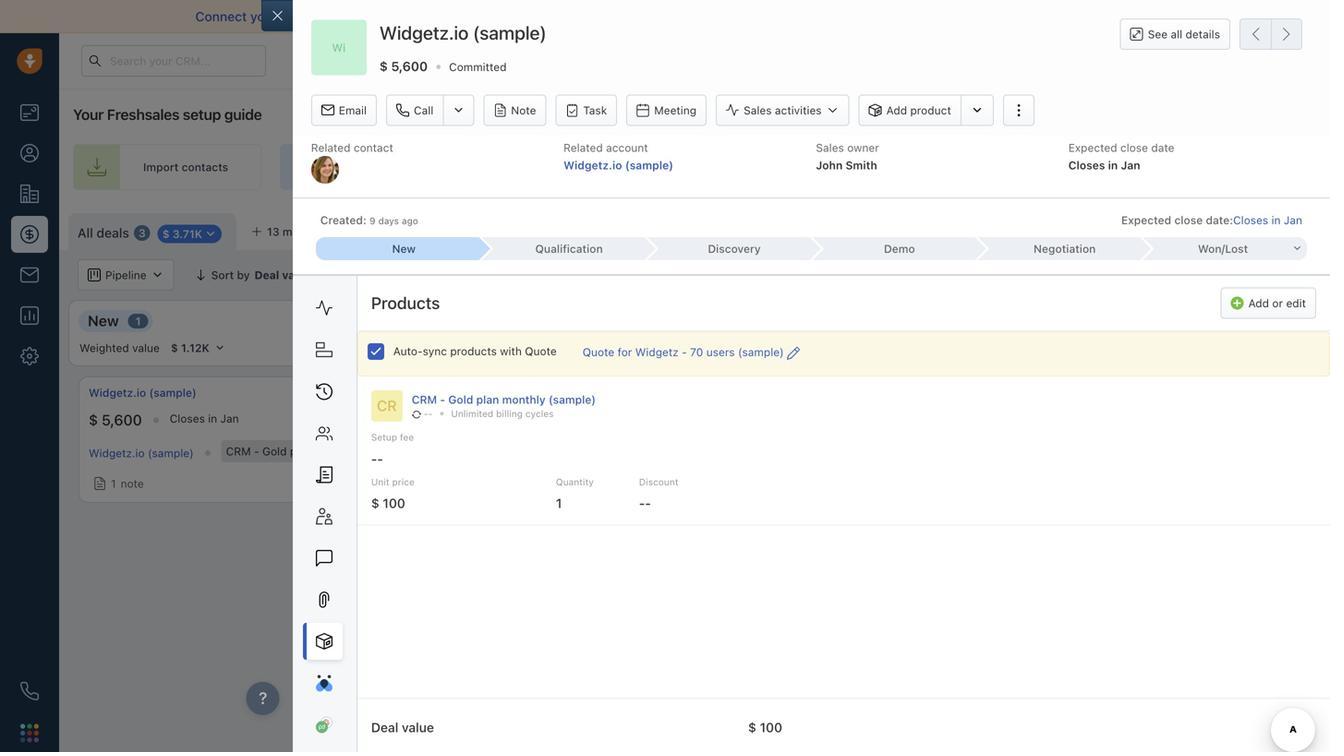 Task type: describe. For each thing, give the bounding box(es) containing it.
forecasting
[[1147, 269, 1210, 282]]

closes in jan
[[170, 412, 239, 425]]

phone image
[[20, 683, 39, 701]]

1 vertical spatial demo
[[971, 312, 1012, 330]]

billing
[[496, 409, 523, 420]]

date:
[[1206, 214, 1233, 227]]

owner
[[847, 141, 879, 154]]

9
[[370, 216, 376, 226]]

jan for expected close date: closes in jan
[[1284, 214, 1303, 227]]

2 horizontal spatial to
[[1038, 9, 1050, 24]]

have
[[1005, 9, 1034, 24]]

so you don't have to start from scratch.
[[927, 9, 1167, 24]]

unlimited
[[451, 409, 493, 420]]

create sales sequence
[[1072, 161, 1193, 174]]

see
[[1148, 28, 1168, 41]]

guide
[[224, 106, 262, 123]]

1 inside 1 button
[[411, 474, 416, 487]]

edit
[[1286, 297, 1306, 310]]

plan inside widgetz.io (sample) dialog
[[476, 394, 499, 407]]

acme inc (sample) link
[[389, 385, 489, 401]]

(sample) right users in the right of the page
[[738, 346, 784, 359]]

task
[[583, 104, 607, 117]]

add for add product
[[887, 104, 907, 117]]

import deals
[[1123, 223, 1190, 236]]

(sample) up committed
[[473, 22, 547, 43]]

sales owner john smith
[[816, 141, 879, 172]]

2 vertical spatial 100
[[760, 721, 783, 736]]

$ inside "unit price $ 100"
[[371, 496, 379, 512]]

0 vertical spatial 100
[[402, 412, 427, 429]]

0 horizontal spatial to
[[332, 9, 344, 24]]

Search your CRM... text field
[[81, 45, 266, 77]]

products
[[450, 345, 497, 358]]

1 vertical spatial 5,600
[[102, 412, 142, 429]]

connect your mailbox link
[[195, 9, 332, 24]]

new link
[[316, 237, 481, 260]]

add product
[[887, 104, 951, 117]]

price
[[392, 477, 415, 488]]

discovery link
[[646, 237, 812, 260]]

discovery inside widgetz.io (sample) dialog
[[708, 242, 761, 255]]

qualification link
[[481, 237, 646, 260]]

and inside 'quotas and forecasting' link
[[1124, 269, 1144, 282]]

demo link
[[812, 237, 977, 260]]

all for deals
[[78, 226, 93, 241]]

0 horizontal spatial new
[[88, 312, 119, 330]]

note
[[511, 104, 536, 117]]

⌘
[[340, 225, 350, 238]]

1 vertical spatial negotiation
[[1256, 312, 1330, 330]]

expected close date closes in jan
[[1069, 141, 1175, 172]]

sales
[[1111, 161, 1138, 174]]

close for date
[[1121, 141, 1148, 154]]

sales for sales owner john smith
[[816, 141, 844, 154]]

fee
[[400, 433, 414, 443]]

1 horizontal spatial to
[[883, 161, 893, 174]]

0 horizontal spatial monthly
[[315, 445, 357, 458]]

closes in nov
[[455, 412, 526, 425]]

1 filter applied button
[[324, 260, 444, 291]]

product
[[910, 104, 951, 117]]

crm - gold plan monthly (sample) link
[[412, 394, 596, 407]]

for
[[618, 346, 632, 359]]

cr
[[377, 398, 397, 415]]

conversations.
[[677, 9, 766, 24]]

2 vertical spatial widgetz.io (sample)
[[89, 447, 194, 460]]

Search field
[[1231, 260, 1323, 291]]

(sample) inside 'related account widgetz.io (sample)'
[[625, 159, 674, 172]]

expected close date: closes in jan
[[1122, 214, 1303, 227]]

days
[[378, 216, 399, 226]]

with
[[500, 345, 522, 358]]

wi
[[332, 41, 346, 54]]

won
[[1198, 242, 1222, 255]]

unit price $ 100
[[371, 477, 415, 512]]

2 horizontal spatial your
[[896, 161, 920, 174]]

task button
[[556, 95, 617, 126]]

deal
[[371, 721, 398, 736]]

import contacts
[[143, 161, 228, 174]]

add for add deal
[[1265, 223, 1286, 236]]

crm inside widgetz.io (sample) dialog
[[412, 394, 437, 407]]

quotas
[[1083, 269, 1121, 282]]

meeting button
[[627, 95, 707, 126]]

add or edit
[[1249, 297, 1306, 310]]

all for deal
[[476, 269, 490, 282]]

import contacts link
[[73, 144, 262, 190]]

quote for widgetz - 70 users (sample) link
[[583, 345, 800, 363]]

1 inside quantity 1
[[556, 496, 562, 512]]

1 vertical spatial $ 5,600
[[89, 412, 142, 429]]

negotiation link
[[977, 237, 1142, 260]]

cycles
[[526, 409, 554, 420]]

widgetz
[[635, 346, 679, 359]]

products
[[371, 293, 440, 313]]

negotiation inside widgetz.io (sample) dialog
[[1034, 242, 1096, 255]]

crm - gold plan monthly (sample) inside widgetz.io (sample) dialog
[[412, 394, 596, 407]]

leads
[[851, 161, 879, 174]]

1 horizontal spatial quote
[[583, 346, 615, 359]]

o
[[353, 225, 362, 238]]

$ 100 inside widgetz.io (sample) dialog
[[748, 721, 783, 736]]

route leads to your team link
[[746, 144, 983, 190]]

widgetz.io (sample) dialog
[[261, 0, 1330, 753]]

your
[[73, 106, 104, 123]]

route leads to your team
[[817, 161, 950, 174]]

(sample) down setup
[[360, 445, 406, 458]]

0 horizontal spatial quote
[[525, 345, 557, 358]]

widgetz.io (sample) inside dialog
[[380, 22, 547, 43]]

related contact
[[311, 141, 393, 154]]

date
[[1152, 141, 1175, 154]]

1 inside 1 filter applied "button"
[[356, 269, 362, 282]]

note
[[121, 478, 144, 491]]

1 left note
[[111, 478, 116, 491]]

phone element
[[11, 674, 48, 710]]

team inside route leads to your team link
[[923, 161, 950, 174]]

qualification inside widgetz.io (sample) dialog
[[535, 242, 603, 255]]

3
[[138, 227, 146, 240]]

0 vertical spatial widgetz.io (sample) link
[[564, 159, 674, 172]]

activities
[[775, 104, 822, 117]]

unlimited billing cycles
[[451, 409, 554, 420]]

created:
[[320, 214, 367, 227]]

add deal button
[[1240, 213, 1321, 245]]

--
[[424, 409, 433, 420]]

2 vertical spatial jan
[[220, 412, 239, 425]]

closes inside expected close date closes in jan
[[1069, 159, 1105, 172]]

auto-sync products with quote
[[393, 345, 557, 358]]

deals for all
[[97, 226, 129, 241]]

created: 9 days ago
[[320, 214, 418, 227]]

your for mailbox
[[250, 9, 278, 24]]

all deals link
[[78, 224, 129, 243]]



Task type: locate. For each thing, give the bounding box(es) containing it.
0 horizontal spatial gold
[[262, 445, 287, 458]]

new down all deals link
[[88, 312, 119, 330]]

1 note
[[111, 478, 144, 491]]

plan
[[476, 394, 499, 407], [290, 445, 312, 458]]

sync
[[593, 9, 622, 24], [423, 345, 447, 358]]

0 vertical spatial expected
[[1069, 141, 1118, 154]]

0 horizontal spatial your
[[250, 9, 278, 24]]

closes in jan link
[[1233, 212, 1303, 228]]

0 horizontal spatial close
[[1121, 141, 1148, 154]]

0 vertical spatial add
[[887, 104, 907, 117]]

1 horizontal spatial crm - gold plan monthly (sample)
[[412, 394, 596, 407]]

your for team
[[622, 161, 646, 174]]

0 vertical spatial new
[[392, 242, 416, 255]]

2 team from the left
[[923, 161, 950, 174]]

1 vertical spatial widgetz.io (sample)
[[89, 387, 197, 400]]

quote right with
[[525, 345, 557, 358]]

0 horizontal spatial $ 5,600
[[89, 412, 142, 429]]

crm - gold plan monthly (sample) up unlimited billing cycles
[[412, 394, 596, 407]]

add inside add product "button"
[[887, 104, 907, 117]]

demo
[[884, 242, 915, 255], [971, 312, 1012, 330]]

0 vertical spatial monthly
[[502, 394, 546, 407]]

0 horizontal spatial crm
[[226, 445, 251, 458]]

(sample) down account
[[625, 159, 674, 172]]

-
[[682, 346, 687, 359], [440, 394, 445, 407], [424, 409, 428, 420], [428, 409, 433, 420], [254, 445, 259, 458], [371, 452, 377, 467], [377, 452, 383, 467], [639, 496, 645, 512], [645, 496, 651, 512]]

0 vertical spatial negotiation
[[1034, 242, 1096, 255]]

0 for demo
[[1029, 315, 1036, 328]]

close inside expected close date closes in jan
[[1121, 141, 1148, 154]]

sales inside sales owner john smith
[[816, 141, 844, 154]]

container_wx8msf4aqz5i3rn1 image inside "all deal owners" button
[[456, 269, 469, 282]]

jan for expected close date closes in jan
[[1121, 159, 1141, 172]]

negotiation up "quotas"
[[1034, 242, 1096, 255]]

1 horizontal spatial sync
[[593, 9, 622, 24]]

add or edit button
[[1221, 288, 1317, 319]]

sync inside widgetz.io (sample) dialog
[[423, 345, 447, 358]]

0 vertical spatial crm
[[412, 394, 437, 407]]

in inside expected close date closes in jan
[[1108, 159, 1118, 172]]

2 vertical spatial add
[[1249, 297, 1269, 310]]

deal up search field
[[1289, 223, 1312, 236]]

demo inside "demo" "link"
[[884, 242, 915, 255]]

container_wx8msf4aqz5i3rn1 image for 1
[[93, 478, 106, 491]]

john
[[816, 159, 843, 172]]

0 horizontal spatial all
[[78, 226, 93, 241]]

5,600 up "1 note"
[[102, 412, 142, 429]]

inc
[[422, 387, 438, 400]]

all deal owners button
[[444, 260, 570, 291]]

(sample) up cycles
[[549, 394, 596, 407]]

related down email button
[[311, 141, 351, 154]]

of
[[625, 9, 637, 24]]

1 down the quantity
[[556, 496, 562, 512]]

container_wx8msf4aqz5i3rn1 image inside 'quotas and forecasting' link
[[1065, 269, 1078, 282]]

1 vertical spatial crm
[[226, 445, 251, 458]]

2 vertical spatial widgetz.io (sample) link
[[89, 447, 194, 460]]

1 vertical spatial deal
[[493, 269, 516, 282]]

sales up john
[[816, 141, 844, 154]]

container_wx8msf4aqz5i3rn1 image left "1 note"
[[93, 478, 106, 491]]

jan inside expected close date closes in jan
[[1121, 159, 1141, 172]]

0 vertical spatial sales
[[744, 104, 772, 117]]

see all details button
[[1120, 18, 1231, 50]]

1 vertical spatial import
[[1123, 223, 1158, 236]]

0 vertical spatial $ 100
[[389, 412, 427, 429]]

0 horizontal spatial 0
[[771, 315, 779, 328]]

expected up create
[[1069, 141, 1118, 154]]

details
[[1186, 28, 1220, 41]]

(sample)
[[473, 22, 547, 43], [625, 159, 674, 172], [738, 346, 784, 359], [149, 387, 197, 400], [441, 387, 489, 400], [549, 394, 596, 407], [360, 445, 406, 458], [148, 447, 194, 460]]

0 horizontal spatial deals
[[97, 226, 129, 241]]

import inside import contacts link
[[143, 161, 179, 174]]

0 horizontal spatial import
[[143, 161, 179, 174]]

widgetz.io (sample) up committed
[[380, 22, 547, 43]]

crm down closes in jan at the left of the page
[[226, 445, 251, 458]]

0 horizontal spatial deal
[[493, 269, 516, 282]]

your left the mailbox in the left of the page
[[250, 9, 278, 24]]

committed
[[449, 60, 507, 73]]

1 horizontal spatial demo
[[971, 312, 1012, 330]]

0 down discovery link
[[771, 315, 779, 328]]

your freshsales setup guide
[[73, 106, 262, 123]]

13 more...
[[267, 225, 320, 238]]

0 vertical spatial all
[[78, 226, 93, 241]]

1 horizontal spatial gold
[[448, 394, 473, 407]]

invite your team
[[589, 161, 675, 174]]

2-
[[552, 9, 565, 24]]

1 vertical spatial widgetz.io (sample) link
[[89, 385, 197, 401]]

container_wx8msf4aqz5i3rn1 image right applied
[[456, 269, 469, 282]]

0 horizontal spatial sync
[[423, 345, 447, 358]]

container_wx8msf4aqz5i3rn1 image for 1 button
[[394, 474, 407, 487]]

invite your team link
[[519, 144, 728, 190]]

close left date:
[[1175, 214, 1203, 227]]

route
[[817, 161, 848, 174]]

(sample) up closes in jan at the left of the page
[[149, 387, 197, 400]]

0 horizontal spatial 5,600
[[102, 412, 142, 429]]

$ 5,600 inside widgetz.io (sample) dialog
[[380, 59, 428, 74]]

0 horizontal spatial expected
[[1069, 141, 1118, 154]]

auto-
[[393, 345, 423, 358]]

1 left filter
[[356, 269, 362, 282]]

1 vertical spatial expected
[[1122, 214, 1172, 227]]

close for date:
[[1175, 214, 1203, 227]]

(sample) up unlimited
[[441, 387, 489, 400]]

gold inside widgetz.io (sample) dialog
[[448, 394, 473, 407]]

container_wx8msf4aqz5i3rn1 image
[[336, 269, 349, 282], [1065, 269, 1078, 282], [93, 478, 106, 491]]

0 vertical spatial close
[[1121, 141, 1148, 154]]

1 horizontal spatial new
[[392, 242, 416, 255]]

call button
[[386, 95, 443, 126]]

5,600 inside widgetz.io (sample) dialog
[[391, 59, 428, 74]]

freshworks switcher image
[[20, 725, 39, 743]]

all inside button
[[476, 269, 490, 282]]

0 horizontal spatial qualification
[[387, 312, 475, 330]]

0 vertical spatial sync
[[593, 9, 622, 24]]

sales
[[744, 104, 772, 117], [816, 141, 844, 154]]

1 vertical spatial sync
[[423, 345, 447, 358]]

crm - gold plan monthly (sample) down setup
[[226, 445, 406, 458]]

import inside import deals button
[[1123, 223, 1158, 236]]

1 horizontal spatial plan
[[476, 394, 499, 407]]

widgetz.io (sample) up note
[[89, 447, 194, 460]]

don't
[[970, 9, 1002, 24]]

new up applied
[[392, 242, 416, 255]]

1 related from the left
[[311, 141, 351, 154]]

email
[[641, 9, 673, 24]]

$ 5,600 up call button
[[380, 59, 428, 74]]

(sample) down closes in jan at the left of the page
[[148, 447, 194, 460]]

deal for add
[[1289, 223, 1312, 236]]

1 vertical spatial all
[[476, 269, 490, 282]]

widgetz.io (sample) link up closes in jan at the left of the page
[[89, 385, 197, 401]]

widgetz.io
[[380, 22, 469, 43], [564, 159, 622, 172], [89, 387, 146, 400], [89, 447, 145, 460]]

plan left the setup fee --
[[290, 445, 312, 458]]

plan up closes in nov
[[476, 394, 499, 407]]

monthly up billing
[[502, 394, 546, 407]]

import left contacts
[[143, 161, 179, 174]]

sales activities
[[744, 104, 822, 117]]

container_wx8msf4aqz5i3rn1 image inside 1 filter applied "button"
[[336, 269, 349, 282]]

container_wx8msf4aqz5i3rn1 image right "unit"
[[394, 474, 407, 487]]

deal value
[[371, 721, 434, 736]]

acme
[[389, 387, 419, 400]]

connect
[[195, 9, 247, 24]]

negotiation down edit
[[1256, 312, 1330, 330]]

team down meeting button
[[649, 161, 675, 174]]

0 vertical spatial qualification
[[535, 242, 603, 255]]

new
[[392, 242, 416, 255], [88, 312, 119, 330]]

nov
[[506, 412, 526, 425]]

qualification up "owners"
[[535, 242, 603, 255]]

1 horizontal spatial $ 5,600
[[380, 59, 428, 74]]

expected down the create sales sequence
[[1122, 214, 1172, 227]]

widgetz.io (sample) link up note
[[89, 447, 194, 460]]

meeting
[[654, 104, 697, 117]]

1 horizontal spatial expected
[[1122, 214, 1172, 227]]

1 up 'auto-sync products with quote'
[[492, 315, 497, 328]]

100 inside "unit price $ 100"
[[383, 496, 405, 512]]

container_wx8msf4aqz5i3rn1 image inside 1 button
[[394, 474, 407, 487]]

0 horizontal spatial demo
[[884, 242, 915, 255]]

gold
[[448, 394, 473, 407], [262, 445, 287, 458]]

container_wx8msf4aqz5i3rn1 image down the negotiation link
[[1065, 269, 1078, 282]]

your
[[250, 9, 278, 24], [622, 161, 646, 174], [896, 161, 920, 174]]

all left 3
[[78, 226, 93, 241]]

0 vertical spatial crm - gold plan monthly (sample)
[[412, 394, 596, 407]]

1 vertical spatial crm - gold plan monthly (sample)
[[226, 445, 406, 458]]

in
[[1108, 159, 1118, 172], [1272, 214, 1281, 227], [208, 412, 217, 425], [493, 412, 503, 425]]

contacts
[[182, 161, 228, 174]]

0 vertical spatial widgetz.io (sample)
[[380, 22, 547, 43]]

expected for expected close date
[[1069, 141, 1118, 154]]

acme inc (sample)
[[389, 387, 489, 400]]

add left product
[[887, 104, 907, 117]]

1 horizontal spatial qualification
[[535, 242, 603, 255]]

1 vertical spatial gold
[[262, 445, 287, 458]]

to up "wi"
[[332, 9, 344, 24]]

new inside widgetz.io (sample) dialog
[[392, 242, 416, 255]]

import for import deals
[[1123, 223, 1158, 236]]

quote for widgetz - 70 users (sample)
[[583, 346, 784, 359]]

way
[[565, 9, 590, 24]]

email button
[[311, 95, 377, 126]]

5,600 up call button
[[391, 59, 428, 74]]

sequence
[[1141, 161, 1193, 174]]

0 horizontal spatial plan
[[290, 445, 312, 458]]

widgetz.io (sample) link
[[564, 159, 674, 172], [89, 385, 197, 401], [89, 447, 194, 460]]

expected for expected close date:
[[1122, 214, 1172, 227]]

2 horizontal spatial jan
[[1284, 214, 1303, 227]]

1 horizontal spatial deal
[[1289, 223, 1312, 236]]

2 0 from the left
[[1029, 315, 1036, 328]]

expected
[[1069, 141, 1118, 154], [1122, 214, 1172, 227]]

your down account
[[622, 161, 646, 174]]

2 related from the left
[[564, 141, 603, 154]]

1 horizontal spatial $ 100
[[748, 721, 783, 736]]

1 horizontal spatial 0
[[1029, 315, 1036, 328]]

widgetz.io (sample) up closes in jan at the left of the page
[[89, 387, 197, 400]]

1 filter applied
[[356, 269, 432, 282]]

your right leads
[[896, 161, 920, 174]]

1 vertical spatial discovery
[[686, 312, 755, 330]]

import deals group
[[1098, 213, 1231, 245]]

deals for import
[[1161, 223, 1190, 236]]

0 horizontal spatial and
[[481, 9, 504, 24]]

1 horizontal spatial related
[[564, 141, 603, 154]]

quote left for
[[583, 346, 615, 359]]

container_wx8msf4aqz5i3rn1 image left filter
[[336, 269, 349, 282]]

expected inside expected close date closes in jan
[[1069, 141, 1118, 154]]

quotas and forecasting link
[[1065, 260, 1229, 291]]

add product button
[[859, 95, 961, 126]]

container_wx8msf4aqz5i3rn1 image
[[456, 269, 469, 282], [394, 474, 407, 487]]

deal left "owners"
[[493, 269, 516, 282]]

and right "quotas"
[[1124, 269, 1144, 282]]

0 horizontal spatial crm - gold plan monthly (sample)
[[226, 445, 406, 458]]

close image
[[1303, 12, 1312, 21]]

0 horizontal spatial team
[[649, 161, 675, 174]]

deal inside button
[[493, 269, 516, 282]]

negotiation
[[1034, 242, 1096, 255], [1256, 312, 1330, 330]]

1 right "unit"
[[411, 474, 416, 487]]

1 team from the left
[[649, 161, 675, 174]]

1 vertical spatial qualification
[[387, 312, 475, 330]]

smith
[[846, 159, 877, 172]]

unit
[[371, 477, 389, 488]]

call
[[414, 104, 434, 117]]

1 vertical spatial monthly
[[315, 445, 357, 458]]

discount
[[639, 477, 679, 488]]

contact
[[354, 141, 393, 154]]

1 vertical spatial and
[[1124, 269, 1144, 282]]

related for related account widgetz.io (sample)
[[564, 141, 603, 154]]

quantity
[[556, 477, 594, 488]]

import for import contacts
[[143, 161, 179, 174]]

13 more... button
[[241, 219, 331, 245]]

1 horizontal spatial deals
[[1161, 223, 1190, 236]]

scratch.
[[1118, 9, 1167, 24]]

deals inside button
[[1161, 223, 1190, 236]]

note button
[[483, 95, 546, 126]]

1 horizontal spatial all
[[476, 269, 490, 282]]

crm up --
[[412, 394, 437, 407]]

sales left activities
[[744, 104, 772, 117]]

0 for discovery
[[771, 315, 779, 328]]

qualification up auto-
[[387, 312, 475, 330]]

0 down the negotiation link
[[1029, 315, 1036, 328]]

all
[[1171, 28, 1183, 41]]

1 horizontal spatial crm
[[412, 394, 437, 407]]

team down product
[[923, 161, 950, 174]]

widgetz.io (sample) link down account
[[564, 159, 674, 172]]

to left start
[[1038, 9, 1050, 24]]

add inside add deal 'button'
[[1265, 223, 1286, 236]]

sync left of
[[593, 9, 622, 24]]

/
[[1222, 242, 1225, 255]]

0 vertical spatial and
[[481, 9, 504, 24]]

related up invite
[[564, 141, 603, 154]]

1 horizontal spatial and
[[1124, 269, 1144, 282]]

import deals button
[[1098, 213, 1199, 245]]

0 vertical spatial $ 5,600
[[380, 59, 428, 74]]

1 horizontal spatial team
[[923, 161, 950, 174]]

0 vertical spatial deal
[[1289, 223, 1312, 236]]

1 horizontal spatial sales
[[816, 141, 844, 154]]

deal for all
[[493, 269, 516, 282]]

deal inside 'button'
[[1289, 223, 1312, 236]]

0 vertical spatial plan
[[476, 394, 499, 407]]

setup
[[183, 106, 221, 123]]

improve
[[347, 9, 396, 24]]

related inside 'related account widgetz.io (sample)'
[[564, 141, 603, 154]]

discovery
[[708, 242, 761, 255], [686, 312, 755, 330]]

sync left products
[[423, 345, 447, 358]]

add up search field
[[1265, 223, 1286, 236]]

1 vertical spatial sales
[[816, 141, 844, 154]]

1 0 from the left
[[771, 315, 779, 328]]

$ 5,600 up "1 note"
[[89, 412, 142, 429]]

1 down 3
[[136, 315, 141, 328]]

widgetz.io inside 'related account widgetz.io (sample)'
[[564, 159, 622, 172]]

0 horizontal spatial $ 100
[[389, 412, 427, 429]]

and left enable
[[481, 9, 504, 24]]

close up the create sales sequence
[[1121, 141, 1148, 154]]

sales for sales activities
[[744, 104, 772, 117]]

13
[[267, 225, 280, 238]]

ago
[[402, 216, 418, 226]]

0 vertical spatial jan
[[1121, 159, 1141, 172]]

see all details
[[1148, 28, 1220, 41]]

you
[[945, 9, 967, 24]]

1 horizontal spatial container_wx8msf4aqz5i3rn1 image
[[456, 269, 469, 282]]

value
[[402, 721, 434, 736]]

1 vertical spatial 100
[[383, 496, 405, 512]]

add left or
[[1249, 297, 1269, 310]]

0 vertical spatial import
[[143, 161, 179, 174]]

0 vertical spatial gold
[[448, 394, 473, 407]]

email
[[339, 104, 367, 117]]

⌘ o
[[340, 225, 362, 238]]

add for add or edit
[[1249, 297, 1269, 310]]

all left "owners"
[[476, 269, 490, 282]]

team inside invite your team link
[[649, 161, 675, 174]]

1 vertical spatial close
[[1175, 214, 1203, 227]]

1 vertical spatial new
[[88, 312, 119, 330]]

70
[[690, 346, 703, 359]]

import up quotas and forecasting
[[1123, 223, 1158, 236]]

enable
[[507, 9, 548, 24]]

0 horizontal spatial negotiation
[[1034, 242, 1096, 255]]

owners
[[519, 269, 558, 282]]

1 horizontal spatial import
[[1123, 223, 1158, 236]]

add inside "add or edit" button
[[1249, 297, 1269, 310]]

container_wx8msf4aqz5i3rn1 image for "all deal owners" button
[[456, 269, 469, 282]]

to right leads
[[883, 161, 893, 174]]

1 vertical spatial add
[[1265, 223, 1286, 236]]

monthly left the setup fee --
[[315, 445, 357, 458]]

0 horizontal spatial container_wx8msf4aqz5i3rn1 image
[[394, 474, 407, 487]]

related for related contact
[[311, 141, 351, 154]]

monthly inside widgetz.io (sample) dialog
[[502, 394, 546, 407]]

container_wx8msf4aqz5i3rn1 image for quotas and forecasting
[[1065, 269, 1078, 282]]

0 horizontal spatial sales
[[744, 104, 772, 117]]



Task type: vqa. For each thing, say whether or not it's contained in the screenshot.
container_WX8MsF4aQZ5i3RN1 icon within the QUOTAS AND FORECASTING link
yes



